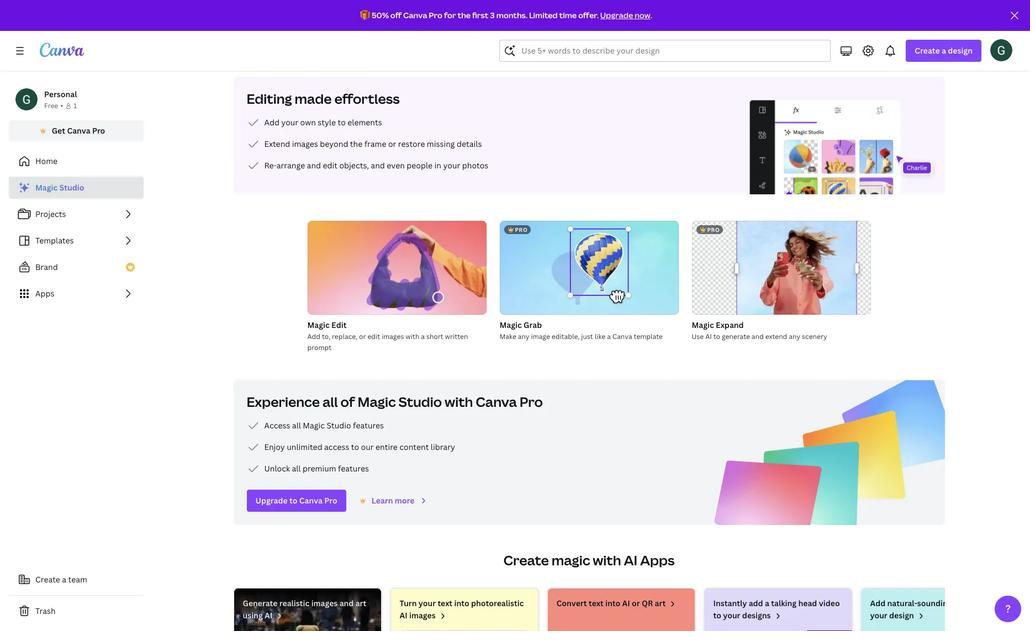 Task type: describe. For each thing, give the bounding box(es) containing it.
art inside generate realistic images and art using ai
[[356, 598, 367, 609]]

pro group for magic grab
[[500, 221, 679, 315]]

add inside magic edit add to, replace, or edit images with a short written prompt
[[307, 332, 320, 341]]

even
[[387, 160, 405, 171]]

generate
[[722, 332, 750, 341]]

pro for grab
[[515, 226, 528, 234]]

design inside dropdown button
[[948, 45, 973, 56]]

offer.
[[578, 10, 599, 20]]

1
[[73, 101, 77, 110]]

edit inside list
[[323, 160, 338, 171]]

qr
[[642, 598, 653, 609]]

re-
[[264, 160, 277, 171]]

list containing access all magic studio features
[[247, 419, 455, 476]]

create for create a team
[[35, 575, 60, 585]]

frame
[[364, 139, 386, 149]]

magic expand group
[[692, 221, 871, 343]]

design inside add natural-sounding voices to your design
[[890, 610, 914, 621]]

off
[[390, 10, 402, 20]]

library
[[431, 442, 455, 452]]

images inside "turn your text into photorealistic ai images"
[[409, 610, 436, 621]]

projects link
[[9, 203, 144, 225]]

add your own style to elements
[[264, 117, 382, 128]]

add
[[749, 598, 763, 609]]

editing
[[247, 90, 292, 108]]

instantly
[[714, 598, 747, 609]]

experience
[[247, 393, 320, 411]]

extend
[[264, 139, 290, 149]]

more
[[395, 496, 415, 506]]

ai inside generate realistic images and art using ai
[[265, 610, 272, 621]]

pro inside button
[[324, 496, 337, 506]]

elements
[[348, 117, 382, 128]]

photorealistic
[[471, 598, 524, 609]]

objects,
[[339, 160, 369, 171]]

edit inside magic edit add to, replace, or edit images with a short written prompt
[[368, 332, 380, 341]]

.
[[651, 10, 652, 20]]

2 horizontal spatial with
[[593, 551, 621, 570]]

video
[[819, 598, 840, 609]]

enjoy unlimited access to our entire content library
[[264, 442, 455, 452]]

short
[[426, 332, 443, 341]]

canva inside button
[[299, 496, 323, 506]]

brand link
[[9, 256, 144, 278]]

magic edit add to, replace, or edit images with a short written prompt
[[307, 320, 468, 352]]

convert text into ai or qr art
[[557, 598, 666, 609]]

brand
[[35, 262, 58, 272]]

extend images beyond the frame or restore missing details
[[264, 139, 482, 149]]

to,
[[322, 332, 330, 341]]

time
[[559, 10, 577, 20]]

image
[[531, 332, 550, 341]]

create a design button
[[906, 40, 982, 62]]

designs
[[742, 610, 771, 621]]

1 horizontal spatial apps
[[640, 551, 675, 570]]

1 vertical spatial with
[[445, 393, 473, 411]]

learn more button
[[354, 491, 431, 510]]

magic for magic expand use ai to generate and extend any scenery
[[692, 320, 714, 330]]

turn your text into photorealistic ai images button
[[390, 588, 538, 631]]

convert text into ai or qr art button
[[547, 588, 695, 631]]

extend
[[766, 332, 787, 341]]

pro for expand
[[707, 226, 720, 234]]

list containing magic studio
[[9, 177, 144, 305]]

your right in
[[443, 160, 460, 171]]

written
[[445, 332, 468, 341]]

upgrade to canva pro button
[[247, 490, 346, 512]]

all for premium
[[292, 464, 301, 474]]

pro inside button
[[92, 125, 105, 136]]

images inside magic edit add to, replace, or edit images with a short written prompt
[[382, 332, 404, 341]]

a inside create a team button
[[62, 575, 66, 585]]

convert
[[557, 598, 587, 609]]

and right arrange
[[307, 160, 321, 171]]

style
[[318, 117, 336, 128]]

unlimited
[[287, 442, 322, 452]]

grab
[[524, 320, 542, 330]]

turn
[[400, 598, 417, 609]]

🎁 50% off canva pro for the first 3 months. limited time offer. upgrade now .
[[360, 10, 652, 20]]

add natural-sounding voices to your design
[[870, 598, 988, 621]]

upgrade inside button
[[256, 496, 288, 506]]

instantly add a talking head video to your designs
[[714, 598, 840, 621]]

beyond
[[320, 139, 348, 149]]

edit
[[332, 320, 347, 330]]

magic expand use ai to generate and extend any scenery
[[692, 320, 827, 341]]

upgrade now button
[[600, 10, 651, 20]]

upgrade to canva pro
[[256, 496, 337, 506]]

turn your text into photorealistic ai images
[[400, 598, 524, 621]]

for
[[444, 10, 456, 20]]

text inside convert text into ai or qr art button
[[589, 598, 604, 609]]

head
[[799, 598, 817, 609]]

get canva pro button
[[9, 120, 144, 141]]

generate realistic images and art using ai button
[[233, 588, 381, 631]]

any inside magic expand use ai to generate and extend any scenery
[[789, 332, 801, 341]]

a inside create a design dropdown button
[[942, 45, 946, 56]]

made
[[295, 90, 332, 108]]

add for add your own style to elements
[[264, 117, 280, 128]]

to inside instantly add a talking head video to your designs
[[714, 610, 722, 621]]

into inside "turn your text into photorealistic ai images"
[[454, 598, 469, 609]]

any inside 'magic grab make any image editable, just like a canva template'
[[518, 332, 530, 341]]

canva inside button
[[67, 125, 90, 136]]

re-arrange and edit objects, and even people in your photos
[[264, 160, 489, 171]]

access
[[264, 420, 290, 431]]

generate
[[243, 598, 278, 609]]

ai for apps
[[624, 551, 638, 570]]

with inside magic edit add to, replace, or edit images with a short written prompt
[[406, 332, 420, 341]]

restore
[[398, 139, 425, 149]]

your inside add natural-sounding voices to your design
[[870, 610, 888, 621]]

create for create magic with ai apps
[[504, 551, 549, 570]]

magic grab image
[[500, 221, 679, 315]]

entire
[[376, 442, 398, 452]]

magic right of
[[358, 393, 396, 411]]

learn
[[372, 496, 393, 506]]

get
[[52, 125, 65, 136]]

Search search field
[[522, 40, 809, 61]]

into inside button
[[606, 598, 621, 609]]

enjoy
[[264, 442, 285, 452]]

or for frame
[[388, 139, 396, 149]]

canva inside 'magic grab make any image editable, just like a canva template'
[[613, 332, 632, 341]]

2 horizontal spatial studio
[[399, 393, 442, 411]]

access all magic studio features
[[264, 420, 384, 431]]

sounding
[[918, 598, 952, 609]]



Task type: vqa. For each thing, say whether or not it's contained in the screenshot.
the 6 filter options selected element
no



Task type: locate. For each thing, give the bounding box(es) containing it.
of
[[341, 393, 355, 411]]

prompt
[[307, 343, 332, 352]]

just
[[581, 332, 593, 341]]

to inside magic expand use ai to generate and extend any scenery
[[714, 332, 720, 341]]

expand
[[716, 320, 744, 330]]

text inside "turn your text into photorealistic ai images"
[[438, 598, 453, 609]]

home link
[[9, 150, 144, 172]]

2 art from the left
[[655, 598, 666, 609]]

natural-
[[888, 598, 918, 609]]

images inside list
[[292, 139, 318, 149]]

magic up use
[[692, 320, 714, 330]]

upgrade left now
[[600, 10, 633, 20]]

0 horizontal spatial pro group
[[500, 221, 679, 315]]

add left natural-
[[870, 598, 886, 609]]

pro group for magic expand
[[692, 221, 871, 315]]

•
[[60, 101, 63, 110]]

1 horizontal spatial add
[[307, 332, 320, 341]]

with left short
[[406, 332, 420, 341]]

in
[[435, 160, 441, 171]]

2 into from the left
[[606, 598, 621, 609]]

or left "qr"
[[632, 598, 640, 609]]

a inside magic edit add to, replace, or edit images with a short written prompt
[[421, 332, 425, 341]]

1 horizontal spatial create
[[504, 551, 549, 570]]

unlock all premium features
[[264, 464, 369, 474]]

personal
[[44, 89, 77, 99]]

home
[[35, 156, 58, 166]]

0 horizontal spatial edit
[[323, 160, 338, 171]]

our
[[361, 442, 374, 452]]

add up extend on the top of the page
[[264, 117, 280, 128]]

talking
[[771, 598, 797, 609]]

magic up make
[[500, 320, 522, 330]]

text right turn
[[438, 598, 453, 609]]

pro
[[429, 10, 443, 20], [92, 125, 105, 136], [520, 393, 543, 411], [324, 496, 337, 506]]

0 horizontal spatial or
[[359, 332, 366, 341]]

unlock
[[264, 464, 290, 474]]

studio down home link
[[59, 182, 84, 193]]

2 pro from the left
[[707, 226, 720, 234]]

a inside instantly add a talking head video to your designs
[[765, 598, 770, 609]]

templates
[[35, 235, 74, 246]]

magic edit image
[[307, 221, 486, 315]]

make
[[500, 332, 516, 341]]

get canva pro
[[52, 125, 105, 136]]

0 vertical spatial upgrade
[[600, 10, 633, 20]]

all right access
[[292, 420, 301, 431]]

0 vertical spatial studio
[[59, 182, 84, 193]]

editing made effortless
[[247, 90, 400, 108]]

ai
[[706, 332, 712, 341], [624, 551, 638, 570], [622, 598, 630, 609], [265, 610, 272, 621], [400, 610, 408, 621]]

or right frame
[[388, 139, 396, 149]]

and
[[307, 160, 321, 171], [371, 160, 385, 171], [752, 332, 764, 341], [340, 598, 354, 609]]

any down grab
[[518, 332, 530, 341]]

team
[[68, 575, 87, 585]]

None search field
[[500, 40, 831, 62]]

studio
[[59, 182, 84, 193], [399, 393, 442, 411], [327, 420, 351, 431]]

0 vertical spatial design
[[948, 45, 973, 56]]

art right "qr"
[[655, 598, 666, 609]]

use
[[692, 332, 704, 341]]

design
[[948, 45, 973, 56], [890, 610, 914, 621]]

and inside magic expand use ai to generate and extend any scenery
[[752, 332, 764, 341]]

50%
[[372, 10, 389, 20]]

apps down brand
[[35, 288, 54, 299]]

all for magic
[[292, 420, 301, 431]]

and inside generate realistic images and art using ai
[[340, 598, 354, 609]]

into left "qr"
[[606, 598, 621, 609]]

1 pro group from the left
[[500, 221, 679, 315]]

create a team
[[35, 575, 87, 585]]

ai for to
[[706, 332, 712, 341]]

the inside list
[[350, 139, 363, 149]]

0 horizontal spatial design
[[890, 610, 914, 621]]

0 vertical spatial create
[[915, 45, 940, 56]]

create inside create a design dropdown button
[[915, 45, 940, 56]]

ai inside "turn your text into photorealistic ai images"
[[400, 610, 408, 621]]

to right the voices
[[980, 598, 988, 609]]

your left own
[[281, 117, 298, 128]]

2 horizontal spatial add
[[870, 598, 886, 609]]

missing
[[427, 139, 455, 149]]

your down instantly
[[723, 610, 741, 621]]

features
[[353, 420, 384, 431], [338, 464, 369, 474]]

a
[[942, 45, 946, 56], [421, 332, 425, 341], [607, 332, 611, 341], [62, 575, 66, 585], [765, 598, 770, 609]]

editable,
[[552, 332, 580, 341]]

images
[[292, 139, 318, 149], [382, 332, 404, 341], [311, 598, 338, 609], [409, 610, 436, 621]]

to down expand
[[714, 332, 720, 341]]

using
[[243, 610, 263, 621]]

your down natural-
[[870, 610, 888, 621]]

ai left "qr"
[[622, 598, 630, 609]]

art left turn
[[356, 598, 367, 609]]

your
[[281, 117, 298, 128], [443, 160, 460, 171], [419, 598, 436, 609], [723, 610, 741, 621], [870, 610, 888, 621]]

0 horizontal spatial pro
[[515, 226, 528, 234]]

your inside "turn your text into photorealistic ai images"
[[419, 598, 436, 609]]

1 vertical spatial edit
[[368, 332, 380, 341]]

with
[[406, 332, 420, 341], [445, 393, 473, 411], [593, 551, 621, 570]]

2 vertical spatial all
[[292, 464, 301, 474]]

ai down turn
[[400, 610, 408, 621]]

magic studio
[[35, 182, 84, 193]]

magic grab make any image editable, just like a canva template
[[500, 320, 663, 341]]

any
[[518, 332, 530, 341], [789, 332, 801, 341]]

1 vertical spatial apps
[[640, 551, 675, 570]]

trash link
[[9, 601, 144, 623]]

studio up access
[[327, 420, 351, 431]]

ai inside magic expand use ai to generate and extend any scenery
[[706, 332, 712, 341]]

magic expand image
[[692, 221, 871, 315]]

now
[[635, 10, 651, 20]]

3
[[490, 10, 495, 20]]

1 vertical spatial features
[[338, 464, 369, 474]]

1 text from the left
[[438, 598, 453, 609]]

or inside list
[[388, 139, 396, 149]]

2 pro group from the left
[[692, 221, 871, 315]]

create magic with ai apps
[[504, 551, 675, 570]]

magic up unlimited
[[303, 420, 325, 431]]

pro group
[[500, 221, 679, 315], [692, 221, 871, 315]]

apps link
[[9, 283, 144, 305]]

magic up to,
[[307, 320, 330, 330]]

magic for magic edit add to, replace, or edit images with a short written prompt
[[307, 320, 330, 330]]

1 horizontal spatial into
[[606, 598, 621, 609]]

template
[[634, 332, 663, 341]]

magic for magic grab make any image editable, just like a canva template
[[500, 320, 522, 330]]

pro
[[515, 226, 528, 234], [707, 226, 720, 234]]

design down natural-
[[890, 610, 914, 621]]

0 vertical spatial add
[[264, 117, 280, 128]]

1 horizontal spatial upgrade
[[600, 10, 633, 20]]

1 horizontal spatial pro group
[[692, 221, 871, 315]]

like
[[595, 332, 606, 341]]

0 horizontal spatial create
[[35, 575, 60, 585]]

magic
[[35, 182, 58, 193], [307, 320, 330, 330], [500, 320, 522, 330], [692, 320, 714, 330], [358, 393, 396, 411], [303, 420, 325, 431]]

magic inside magic expand use ai to generate and extend any scenery
[[692, 320, 714, 330]]

to
[[338, 117, 346, 128], [714, 332, 720, 341], [351, 442, 359, 452], [289, 496, 297, 506], [980, 598, 988, 609], [714, 610, 722, 621]]

create for create a design
[[915, 45, 940, 56]]

features down enjoy unlimited access to our entire content library
[[338, 464, 369, 474]]

2 vertical spatial add
[[870, 598, 886, 609]]

0 horizontal spatial apps
[[35, 288, 54, 299]]

with right magic
[[593, 551, 621, 570]]

2 horizontal spatial create
[[915, 45, 940, 56]]

1 horizontal spatial pro
[[707, 226, 720, 234]]

images down own
[[292, 139, 318, 149]]

details
[[457, 139, 482, 149]]

people
[[407, 160, 433, 171]]

0 vertical spatial or
[[388, 139, 396, 149]]

2 vertical spatial studio
[[327, 420, 351, 431]]

first
[[472, 10, 489, 20]]

0 horizontal spatial any
[[518, 332, 530, 341]]

or inside button
[[632, 598, 640, 609]]

greg robinson image
[[991, 39, 1013, 61]]

and left even
[[371, 160, 385, 171]]

ai for or
[[622, 598, 630, 609]]

2 horizontal spatial or
[[632, 598, 640, 609]]

magic inside magic edit add to, replace, or edit images with a short written prompt
[[307, 320, 330, 330]]

0 horizontal spatial into
[[454, 598, 469, 609]]

templates link
[[9, 230, 144, 252]]

apps inside 'link'
[[35, 288, 54, 299]]

images inside generate realistic images and art using ai
[[311, 598, 338, 609]]

1 horizontal spatial text
[[589, 598, 604, 609]]

all left of
[[323, 393, 338, 411]]

list
[[247, 116, 489, 172], [9, 177, 144, 305], [247, 419, 455, 476]]

trash
[[35, 606, 56, 617]]

1 horizontal spatial any
[[789, 332, 801, 341]]

2 vertical spatial or
[[632, 598, 640, 609]]

1 art from the left
[[356, 598, 367, 609]]

0 horizontal spatial studio
[[59, 182, 84, 193]]

your right turn
[[419, 598, 436, 609]]

1 vertical spatial studio
[[399, 393, 442, 411]]

images right realistic at the bottom of the page
[[311, 598, 338, 609]]

1 horizontal spatial design
[[948, 45, 973, 56]]

2 any from the left
[[789, 332, 801, 341]]

1 vertical spatial list
[[9, 177, 144, 305]]

0 vertical spatial with
[[406, 332, 420, 341]]

to inside button
[[289, 496, 297, 506]]

1 vertical spatial or
[[359, 332, 366, 341]]

1 vertical spatial the
[[350, 139, 363, 149]]

and left extend
[[752, 332, 764, 341]]

pro inside magic expand group
[[707, 226, 720, 234]]

with up library
[[445, 393, 473, 411]]

create inside create a team button
[[35, 575, 60, 585]]

months.
[[496, 10, 528, 20]]

upgrade down unlock
[[256, 496, 288, 506]]

or for replace,
[[359, 332, 366, 341]]

voices
[[954, 598, 978, 609]]

the
[[458, 10, 471, 20], [350, 139, 363, 149]]

list containing add your own style to elements
[[247, 116, 489, 172]]

your inside instantly add a talking head video to your designs
[[723, 610, 741, 621]]

ai inside button
[[622, 598, 630, 609]]

apps up "qr"
[[640, 551, 675, 570]]

ai right use
[[706, 332, 712, 341]]

0 vertical spatial features
[[353, 420, 384, 431]]

0 horizontal spatial text
[[438, 598, 453, 609]]

a inside 'magic grab make any image editable, just like a canva template'
[[607, 332, 611, 341]]

to inside add natural-sounding voices to your design
[[980, 598, 988, 609]]

free •
[[44, 101, 63, 110]]

or inside magic edit add to, replace, or edit images with a short written prompt
[[359, 332, 366, 341]]

0 horizontal spatial with
[[406, 332, 420, 341]]

1 vertical spatial add
[[307, 332, 320, 341]]

to right style
[[338, 117, 346, 128]]

content
[[400, 442, 429, 452]]

images down turn
[[409, 610, 436, 621]]

magic studio link
[[9, 177, 144, 199]]

edit right replace,
[[368, 332, 380, 341]]

0 vertical spatial edit
[[323, 160, 338, 171]]

all for of
[[323, 393, 338, 411]]

pro inside the magic grab group
[[515, 226, 528, 234]]

1 any from the left
[[518, 332, 530, 341]]

add natural-sounding voices to your design button
[[861, 588, 1009, 631]]

add for add natural-sounding voices to your design
[[870, 598, 886, 609]]

1 into from the left
[[454, 598, 469, 609]]

into left photorealistic
[[454, 598, 469, 609]]

1 horizontal spatial with
[[445, 393, 473, 411]]

magic for magic studio
[[35, 182, 58, 193]]

magic grab group
[[500, 221, 679, 343]]

2 vertical spatial create
[[35, 575, 60, 585]]

1 horizontal spatial art
[[655, 598, 666, 609]]

0 horizontal spatial the
[[350, 139, 363, 149]]

1 pro from the left
[[515, 226, 528, 234]]

0 vertical spatial apps
[[35, 288, 54, 299]]

2 vertical spatial with
[[593, 551, 621, 570]]

to left our
[[351, 442, 359, 452]]

create a design
[[915, 45, 973, 56]]

2 vertical spatial list
[[247, 419, 455, 476]]

0 horizontal spatial art
[[356, 598, 367, 609]]

art
[[356, 598, 367, 609], [655, 598, 666, 609]]

features up our
[[353, 420, 384, 431]]

0 horizontal spatial add
[[264, 117, 280, 128]]

0 vertical spatial the
[[458, 10, 471, 20]]

2 text from the left
[[589, 598, 604, 609]]

or right replace,
[[359, 332, 366, 341]]

1 vertical spatial all
[[292, 420, 301, 431]]

design left greg robinson icon on the top right of the page
[[948, 45, 973, 56]]

1 vertical spatial upgrade
[[256, 496, 288, 506]]

into
[[454, 598, 469, 609], [606, 598, 621, 609]]

to down instantly
[[714, 610, 722, 621]]

replace,
[[332, 332, 358, 341]]

text right convert
[[589, 598, 604, 609]]

edit down beyond
[[323, 160, 338, 171]]

1 vertical spatial design
[[890, 610, 914, 621]]

art inside button
[[655, 598, 666, 609]]

1 horizontal spatial or
[[388, 139, 396, 149]]

effortless
[[335, 90, 400, 108]]

magic down home
[[35, 182, 58, 193]]

access
[[324, 442, 349, 452]]

1 horizontal spatial the
[[458, 10, 471, 20]]

group
[[307, 221, 486, 315]]

add inside add natural-sounding voices to your design
[[870, 598, 886, 609]]

add
[[264, 117, 280, 128], [307, 332, 320, 341], [870, 598, 886, 609]]

magic inside 'magic grab make any image editable, just like a canva template'
[[500, 320, 522, 330]]

to down unlock
[[289, 496, 297, 506]]

magic edit group
[[307, 221, 486, 354]]

and right realistic at the bottom of the page
[[340, 598, 354, 609]]

studio up content
[[399, 393, 442, 411]]

0 vertical spatial all
[[323, 393, 338, 411]]

0 horizontal spatial upgrade
[[256, 496, 288, 506]]

1 horizontal spatial edit
[[368, 332, 380, 341]]

add left to,
[[307, 332, 320, 341]]

scenery
[[802, 332, 827, 341]]

images left short
[[382, 332, 404, 341]]

1 vertical spatial create
[[504, 551, 549, 570]]

add inside list
[[264, 117, 280, 128]]

any right extend
[[789, 332, 801, 341]]

ai down generate
[[265, 610, 272, 621]]

0 vertical spatial list
[[247, 116, 489, 172]]

generate realistic images and art using ai
[[243, 598, 367, 621]]

ai up convert text into ai or qr art
[[624, 551, 638, 570]]

1 horizontal spatial studio
[[327, 420, 351, 431]]

text
[[438, 598, 453, 609], [589, 598, 604, 609]]

the left frame
[[350, 139, 363, 149]]

apps
[[35, 288, 54, 299], [640, 551, 675, 570]]

the right for
[[458, 10, 471, 20]]

all right unlock
[[292, 464, 301, 474]]



